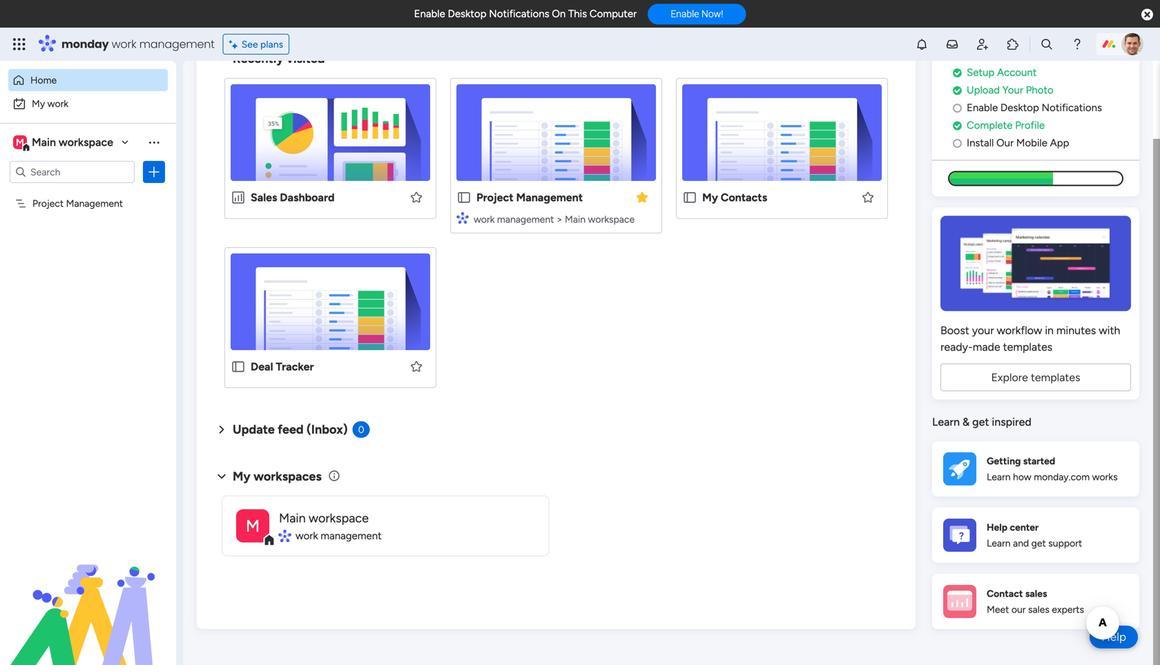 Task type: vqa. For each thing, say whether or not it's contained in the screenshot.
See plans Image
no



Task type: describe. For each thing, give the bounding box(es) containing it.
templates inside boost your workflow in minutes with ready-made templates
[[1004, 341, 1053, 354]]

monday work management
[[62, 36, 215, 52]]

account
[[998, 66, 1037, 79]]

monday
[[62, 36, 109, 52]]

tracker
[[276, 360, 314, 373]]

app
[[1051, 137, 1070, 149]]

how
[[1014, 471, 1032, 483]]

inspired
[[993, 416, 1032, 429]]

experts
[[1053, 604, 1085, 616]]

deal tracker
[[251, 360, 314, 373]]

templates inside button
[[1032, 371, 1081, 384]]

workflow
[[998, 324, 1043, 337]]

dapulse close image
[[1142, 8, 1154, 22]]

computer
[[590, 8, 637, 20]]

notifications for enable desktop notifications on this computer
[[489, 8, 550, 20]]

our
[[997, 137, 1014, 149]]

my work option
[[8, 93, 168, 115]]

remove from favorites image
[[636, 190, 650, 204]]

enable for enable desktop notifications on this computer
[[414, 8, 446, 20]]

public board image for project management
[[457, 190, 472, 205]]

install our mobile app
[[967, 137, 1070, 149]]

minutes
[[1057, 324, 1097, 337]]

check circle image for upload
[[954, 85, 963, 96]]

upload your photo link
[[954, 82, 1140, 98]]

feed
[[278, 422, 304, 437]]

&
[[963, 416, 970, 429]]

setup account link
[[954, 65, 1140, 80]]

getting started element
[[933, 441, 1140, 497]]

this
[[569, 8, 587, 20]]

mobile
[[1017, 137, 1048, 149]]

work management
[[296, 530, 382, 542]]

workspace image
[[13, 135, 27, 150]]

enable desktop notifications on this computer
[[414, 8, 637, 20]]

add to favorites image for deal tracker
[[410, 360, 424, 373]]

options image
[[147, 165, 161, 179]]

1 horizontal spatial main workspace
[[279, 511, 369, 526]]

terry turtle image
[[1122, 33, 1144, 55]]

enable for enable now!
[[671, 8, 700, 20]]

boost
[[941, 324, 970, 337]]

contact sales element
[[933, 574, 1140, 629]]

invite members image
[[976, 37, 990, 51]]

2 vertical spatial main
[[279, 511, 306, 526]]

public board image for deal tracker
[[231, 359, 246, 375]]

my for my contacts
[[703, 191, 719, 204]]

monday marketplace image
[[1007, 37, 1021, 51]]

notifications image
[[916, 37, 929, 51]]

my for my work
[[32, 98, 45, 110]]

your
[[973, 324, 995, 337]]

help button
[[1091, 626, 1139, 649]]

ready-
[[941, 341, 973, 354]]

deal tracker link
[[225, 247, 437, 388]]

get inside help center learn and get support
[[1032, 538, 1047, 549]]

help center element
[[933, 508, 1140, 563]]

0 horizontal spatial get
[[973, 416, 990, 429]]

help for help center learn and get support
[[987, 522, 1008, 534]]

made
[[973, 341, 1001, 354]]

setup
[[967, 66, 995, 79]]

help center learn and get support
[[987, 522, 1083, 549]]

started
[[1024, 455, 1056, 467]]

your
[[1003, 84, 1024, 96]]

sales dashboard link
[[225, 78, 437, 219]]

now!
[[702, 8, 724, 20]]

main inside workspace selection element
[[32, 136, 56, 149]]

complete
[[967, 119, 1013, 132]]

see plans button
[[223, 34, 290, 55]]

update feed image
[[946, 37, 960, 51]]

monday.com
[[1035, 471, 1091, 483]]

deal
[[251, 360, 273, 373]]

meet
[[987, 604, 1010, 616]]



Task type: locate. For each thing, give the bounding box(es) containing it.
1 vertical spatial check circle image
[[954, 85, 963, 96]]

main workspace up work management
[[279, 511, 369, 526]]

management inside quick search results list box
[[497, 214, 555, 225]]

main right >
[[565, 214, 586, 225]]

1 circle o image from the top
[[954, 103, 963, 113]]

0 horizontal spatial help
[[987, 522, 1008, 534]]

workspace options image
[[147, 135, 161, 149]]

explore
[[992, 371, 1029, 384]]

desktop for enable desktop notifications on this computer
[[448, 8, 487, 20]]

1 vertical spatial public board image
[[231, 359, 246, 375]]

circle o image for install
[[954, 138, 963, 148]]

0 horizontal spatial m
[[16, 136, 24, 148]]

help
[[987, 522, 1008, 534], [1102, 630, 1127, 644]]

work
[[112, 36, 137, 52], [47, 98, 68, 110], [474, 214, 495, 225], [296, 530, 318, 542]]

1 vertical spatial help
[[1102, 630, 1127, 644]]

1 horizontal spatial desktop
[[1001, 101, 1040, 114]]

see plans
[[242, 38, 283, 50]]

public board image
[[457, 190, 472, 205], [231, 359, 246, 375]]

1 vertical spatial get
[[1032, 538, 1047, 549]]

update
[[233, 422, 275, 437]]

option
[[0, 191, 176, 194]]

1 check circle image from the top
[[954, 68, 963, 78]]

setup account
[[967, 66, 1037, 79]]

learn for getting
[[987, 471, 1011, 483]]

m for workspace icon
[[16, 136, 24, 148]]

install
[[967, 137, 995, 149]]

workspace selection element
[[13, 134, 115, 152]]

check circle image inside complete profile link
[[954, 120, 963, 131]]

my inside quick search results list box
[[703, 191, 719, 204]]

0 vertical spatial management
[[139, 36, 215, 52]]

project management inside "list box"
[[32, 198, 123, 209]]

templates image image
[[945, 216, 1128, 311]]

enable desktop notifications
[[967, 101, 1103, 114]]

see
[[242, 38, 258, 50]]

check circle image inside setup account link
[[954, 68, 963, 78]]

help for help
[[1102, 630, 1127, 644]]

0 horizontal spatial workspace
[[59, 136, 113, 149]]

0 horizontal spatial my
[[32, 98, 45, 110]]

1 horizontal spatial enable
[[671, 8, 700, 20]]

add to favorites image for sales dashboard
[[410, 190, 424, 204]]

contacts
[[721, 191, 768, 204]]

close my workspaces image
[[214, 468, 230, 485]]

0 horizontal spatial desktop
[[448, 8, 487, 20]]

2 circle o image from the top
[[954, 138, 963, 148]]

complete profile link
[[954, 118, 1140, 133]]

and
[[1014, 538, 1030, 549]]

management down search in workspace field
[[66, 198, 123, 209]]

main right workspace image
[[279, 511, 306, 526]]

2 vertical spatial management
[[321, 530, 382, 542]]

workspace up work management
[[309, 511, 369, 526]]

our
[[1012, 604, 1027, 616]]

0 horizontal spatial enable
[[414, 8, 446, 20]]

check circle image left upload
[[954, 85, 963, 96]]

upload your photo
[[967, 84, 1054, 96]]

center
[[1011, 522, 1040, 534]]

0 horizontal spatial project
[[32, 198, 64, 209]]

0 vertical spatial public board image
[[457, 190, 472, 205]]

0 vertical spatial desktop
[[448, 8, 487, 20]]

notifications
[[489, 8, 550, 20], [1042, 101, 1103, 114]]

0 vertical spatial learn
[[933, 416, 961, 429]]

enable
[[414, 8, 446, 20], [671, 8, 700, 20], [967, 101, 999, 114]]

>
[[557, 214, 563, 225]]

2 vertical spatial my
[[233, 469, 251, 484]]

install our mobile app link
[[954, 135, 1140, 151]]

0 vertical spatial my
[[32, 98, 45, 110]]

2 check circle image from the top
[[954, 85, 963, 96]]

my inside option
[[32, 98, 45, 110]]

public board image inside 'deal tracker' link
[[231, 359, 246, 375]]

work management > main workspace
[[474, 214, 635, 225]]

public dashboard image
[[231, 190, 246, 205]]

project
[[477, 191, 514, 204], [32, 198, 64, 209]]

plans
[[261, 38, 283, 50]]

1 horizontal spatial management
[[321, 530, 382, 542]]

help inside button
[[1102, 630, 1127, 644]]

boost your workflow in minutes with ready-made templates
[[941, 324, 1121, 354]]

quick search results list box
[[214, 67, 900, 405]]

2 horizontal spatial workspace
[[588, 214, 635, 225]]

0 vertical spatial notifications
[[489, 8, 550, 20]]

check circle image left setup on the right top
[[954, 68, 963, 78]]

add to favorites image
[[410, 190, 424, 204], [862, 190, 876, 204], [410, 360, 424, 373]]

home
[[30, 74, 57, 86]]

dashboard
[[280, 191, 335, 204]]

m
[[16, 136, 24, 148], [246, 516, 260, 536]]

getting
[[987, 455, 1022, 467]]

project management inside quick search results list box
[[477, 191, 583, 204]]

main right workspace icon
[[32, 136, 56, 149]]

in
[[1046, 324, 1054, 337]]

0
[[358, 424, 365, 436]]

3 check circle image from the top
[[954, 120, 963, 131]]

1 vertical spatial sales
[[1029, 604, 1050, 616]]

close recently visited image
[[214, 50, 230, 67]]

0 vertical spatial circle o image
[[954, 103, 963, 113]]

update feed (inbox)
[[233, 422, 348, 437]]

check circle image inside 'upload your photo' link
[[954, 85, 963, 96]]

sales
[[251, 191, 277, 204]]

learn for help
[[987, 538, 1011, 549]]

workspace up search in workspace field
[[59, 136, 113, 149]]

my right close my workspaces icon
[[233, 469, 251, 484]]

1 horizontal spatial main
[[279, 511, 306, 526]]

complete profile
[[967, 119, 1046, 132]]

notifications left on
[[489, 8, 550, 20]]

1 vertical spatial my
[[703, 191, 719, 204]]

my work
[[32, 98, 68, 110]]

m inside workspace icon
[[16, 136, 24, 148]]

lottie animation image
[[0, 526, 176, 665]]

project down search in workspace field
[[32, 198, 64, 209]]

explore templates button
[[941, 364, 1132, 391]]

2 horizontal spatial my
[[703, 191, 719, 204]]

on
[[552, 8, 566, 20]]

workspace image
[[236, 510, 270, 543]]

0 horizontal spatial main
[[32, 136, 56, 149]]

add to favorites image inside 'deal tracker' link
[[410, 360, 424, 373]]

sales
[[1026, 588, 1048, 600], [1029, 604, 1050, 616]]

works
[[1093, 471, 1118, 483]]

with
[[1100, 324, 1121, 337]]

(inbox)
[[307, 422, 348, 437]]

contact sales meet our sales experts
[[987, 588, 1085, 616]]

Search in workspace field
[[29, 164, 115, 180]]

m for workspace image
[[246, 516, 260, 536]]

1 horizontal spatial my
[[233, 469, 251, 484]]

project management down search in workspace field
[[32, 198, 123, 209]]

0 vertical spatial check circle image
[[954, 68, 963, 78]]

lottie animation element
[[0, 526, 176, 665]]

1 vertical spatial learn
[[987, 471, 1011, 483]]

1 horizontal spatial public board image
[[457, 190, 472, 205]]

2 horizontal spatial enable
[[967, 101, 999, 114]]

search everything image
[[1041, 37, 1055, 51]]

management for work management
[[321, 530, 382, 542]]

0 vertical spatial help
[[987, 522, 1008, 534]]

work inside quick search results list box
[[474, 214, 495, 225]]

1 horizontal spatial project
[[477, 191, 514, 204]]

my contacts
[[703, 191, 768, 204]]

visited
[[287, 51, 325, 66]]

0 horizontal spatial management
[[139, 36, 215, 52]]

get right '&'
[[973, 416, 990, 429]]

desktop
[[448, 8, 487, 20], [1001, 101, 1040, 114]]

2 vertical spatial workspace
[[309, 511, 369, 526]]

my contacts link
[[677, 78, 889, 219]]

1 horizontal spatial project management
[[477, 191, 583, 204]]

desktop for enable desktop notifications
[[1001, 101, 1040, 114]]

circle o image inside install our mobile app link
[[954, 138, 963, 148]]

2 horizontal spatial main
[[565, 214, 586, 225]]

learn left and
[[987, 538, 1011, 549]]

1 vertical spatial templates
[[1032, 371, 1081, 384]]

check circle image
[[954, 68, 963, 78], [954, 85, 963, 96], [954, 120, 963, 131]]

my work link
[[8, 93, 168, 115]]

management for work management > main workspace
[[497, 214, 555, 225]]

explore templates
[[992, 371, 1081, 384]]

1 horizontal spatial m
[[246, 516, 260, 536]]

check circle image for complete
[[954, 120, 963, 131]]

my down home
[[32, 98, 45, 110]]

recently
[[233, 51, 284, 66]]

project management list box
[[0, 189, 176, 402]]

enable inside 'button'
[[671, 8, 700, 20]]

project management up work management > main workspace
[[477, 191, 583, 204]]

enable desktop notifications link
[[954, 100, 1140, 116]]

learn inside help center learn and get support
[[987, 538, 1011, 549]]

0 vertical spatial workspace
[[59, 136, 113, 149]]

0 horizontal spatial project management
[[32, 198, 123, 209]]

main workspace
[[32, 136, 113, 149], [279, 511, 369, 526]]

check circle image for setup
[[954, 68, 963, 78]]

learn
[[933, 416, 961, 429], [987, 471, 1011, 483], [987, 538, 1011, 549]]

notifications for enable desktop notifications
[[1042, 101, 1103, 114]]

add to favorites image for my contacts
[[862, 190, 876, 204]]

circle o image for enable
[[954, 103, 963, 113]]

management inside "list box"
[[66, 198, 123, 209]]

help inside help center learn and get support
[[987, 522, 1008, 534]]

learn left '&'
[[933, 416, 961, 429]]

home link
[[8, 69, 168, 91]]

1 vertical spatial circle o image
[[954, 138, 963, 148]]

0 horizontal spatial public board image
[[231, 359, 246, 375]]

enable now!
[[671, 8, 724, 20]]

my right public board icon
[[703, 191, 719, 204]]

main inside quick search results list box
[[565, 214, 586, 225]]

m inside workspace image
[[246, 516, 260, 536]]

1 vertical spatial m
[[246, 516, 260, 536]]

1 vertical spatial main workspace
[[279, 511, 369, 526]]

upload
[[967, 84, 1001, 96]]

management inside quick search results list box
[[517, 191, 583, 204]]

1 horizontal spatial get
[[1032, 538, 1047, 549]]

2 vertical spatial check circle image
[[954, 120, 963, 131]]

sales up our
[[1026, 588, 1048, 600]]

workspace inside quick search results list box
[[588, 214, 635, 225]]

1 vertical spatial notifications
[[1042, 101, 1103, 114]]

my for my workspaces
[[233, 469, 251, 484]]

sales dashboard
[[251, 191, 335, 204]]

0 vertical spatial main workspace
[[32, 136, 113, 149]]

sales right our
[[1029, 604, 1050, 616]]

main workspace up search in workspace field
[[32, 136, 113, 149]]

getting started learn how monday.com works
[[987, 455, 1118, 483]]

circle o image inside enable desktop notifications link
[[954, 103, 963, 113]]

0 vertical spatial templates
[[1004, 341, 1053, 354]]

help image
[[1071, 37, 1085, 51]]

workspaces
[[254, 469, 322, 484]]

work inside option
[[47, 98, 68, 110]]

project inside quick search results list box
[[477, 191, 514, 204]]

1 horizontal spatial notifications
[[1042, 101, 1103, 114]]

main
[[32, 136, 56, 149], [565, 214, 586, 225], [279, 511, 306, 526]]

home option
[[8, 69, 168, 91]]

notifications down 'upload your photo' link
[[1042, 101, 1103, 114]]

enable now! button
[[648, 4, 747, 24]]

open update feed (inbox) image
[[214, 422, 230, 438]]

get right and
[[1032, 538, 1047, 549]]

1 horizontal spatial management
[[517, 191, 583, 204]]

1 vertical spatial workspace
[[588, 214, 635, 225]]

profile
[[1016, 119, 1046, 132]]

contact
[[987, 588, 1024, 600]]

0 horizontal spatial management
[[66, 198, 123, 209]]

public board image
[[683, 190, 698, 205]]

0 horizontal spatial notifications
[[489, 8, 550, 20]]

1 horizontal spatial help
[[1102, 630, 1127, 644]]

select product image
[[12, 37, 26, 51]]

main workspace inside workspace selection element
[[32, 136, 113, 149]]

learn & get inspired
[[933, 416, 1032, 429]]

1 vertical spatial desktop
[[1001, 101, 1040, 114]]

templates
[[1004, 341, 1053, 354], [1032, 371, 1081, 384]]

workspace right >
[[588, 214, 635, 225]]

learn inside the getting started learn how monday.com works
[[987, 471, 1011, 483]]

project up work management > main workspace
[[477, 191, 514, 204]]

circle o image
[[954, 103, 963, 113], [954, 138, 963, 148]]

0 vertical spatial get
[[973, 416, 990, 429]]

1 horizontal spatial workspace
[[309, 511, 369, 526]]

management up work management > main workspace
[[517, 191, 583, 204]]

2 vertical spatial learn
[[987, 538, 1011, 549]]

1 vertical spatial management
[[497, 214, 555, 225]]

check circle image left complete
[[954, 120, 963, 131]]

templates right explore
[[1032, 371, 1081, 384]]

0 vertical spatial sales
[[1026, 588, 1048, 600]]

2 horizontal spatial management
[[497, 214, 555, 225]]

1 vertical spatial main
[[565, 214, 586, 225]]

0 vertical spatial main
[[32, 136, 56, 149]]

my workspaces
[[233, 469, 322, 484]]

enable for enable desktop notifications
[[967, 101, 999, 114]]

add to favorites image inside sales dashboard 'link'
[[410, 190, 424, 204]]

0 horizontal spatial main workspace
[[32, 136, 113, 149]]

learn down getting
[[987, 471, 1011, 483]]

0 vertical spatial m
[[16, 136, 24, 148]]

recently visited
[[233, 51, 325, 66]]

support
[[1049, 538, 1083, 549]]

photo
[[1027, 84, 1054, 96]]

templates down workflow
[[1004, 341, 1053, 354]]

project inside "list box"
[[32, 198, 64, 209]]



